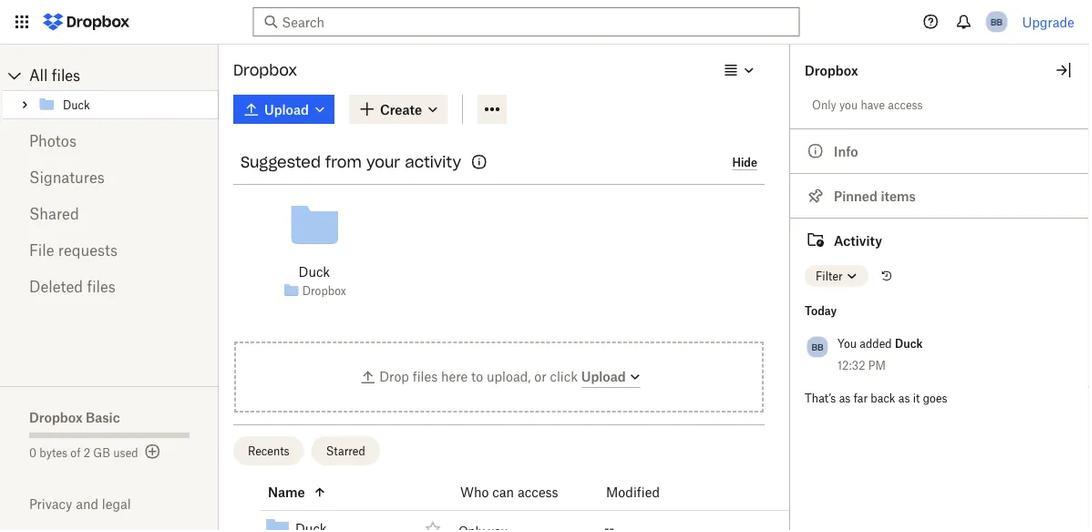 Task type: vqa. For each thing, say whether or not it's contained in the screenshot.
'351.94 KB'
no



Task type: describe. For each thing, give the bounding box(es) containing it.
duck inside you added duck 12:32 pm
[[895, 337, 923, 351]]

added
[[860, 337, 892, 351]]

back
[[871, 392, 896, 405]]

that's
[[805, 392, 836, 405]]

pinned items
[[834, 188, 916, 204]]

deleted files
[[29, 278, 116, 296]]

get more space image
[[142, 441, 164, 463]]

pinned
[[834, 188, 878, 204]]

bytes
[[39, 446, 68, 460]]

activity button
[[791, 218, 1090, 263]]

dropbox basic
[[29, 410, 120, 425]]

who can access
[[460, 485, 559, 501]]

privacy and legal link
[[29, 497, 219, 512]]

signatures link
[[29, 160, 190, 196]]

today
[[805, 304, 837, 318]]

activity
[[834, 233, 883, 248]]

1 horizontal spatial access
[[888, 98, 923, 112]]

you added duck 12:32 pm
[[838, 337, 923, 372]]

recents button
[[233, 437, 304, 466]]

dropbox logo - go to the homepage image
[[36, 7, 136, 36]]

info
[[834, 144, 859, 159]]

file requests
[[29, 242, 118, 259]]

duck link inside the all files tree
[[37, 94, 215, 116]]

all files link
[[29, 61, 219, 90]]

click
[[550, 369, 578, 385]]

1 vertical spatial upload button
[[582, 367, 643, 388]]

suggested from your activity
[[241, 153, 461, 171]]

or
[[535, 369, 547, 385]]

dropbox link
[[302, 282, 346, 300]]

starred
[[326, 445, 365, 458]]

create button
[[349, 95, 448, 124]]

filter
[[816, 269, 843, 283]]

deleted
[[29, 278, 83, 296]]

signatures
[[29, 169, 105, 186]]

of
[[71, 446, 81, 460]]

name duck, modified 11/16/2023 12:32 pm, element
[[219, 512, 791, 531]]

0 bytes of 2 gb used
[[29, 446, 138, 460]]

name button
[[268, 482, 416, 504]]

hide button
[[733, 156, 758, 171]]

privacy and legal
[[29, 497, 131, 512]]

you
[[838, 337, 857, 351]]

privacy
[[29, 497, 72, 512]]

drop
[[380, 369, 409, 385]]

modified button
[[606, 482, 708, 504]]

drop files here to upload, or click
[[380, 369, 582, 385]]

that's as far back as it goes
[[805, 392, 948, 405]]

bb button
[[983, 7, 1012, 36]]

1 horizontal spatial upload
[[582, 369, 626, 385]]

who
[[460, 485, 489, 501]]

rewind this folder image
[[880, 269, 894, 284]]

gb
[[93, 446, 110, 460]]

far
[[854, 392, 868, 405]]

upgrade link
[[1023, 14, 1075, 30]]

12:32
[[838, 359, 866, 372]]

and
[[76, 497, 98, 512]]

1 vertical spatial duck
[[299, 264, 330, 279]]

global header element
[[0, 0, 1090, 45]]

deleted files link
[[29, 269, 190, 305]]



Task type: locate. For each thing, give the bounding box(es) containing it.
files down the file requests link
[[87, 278, 116, 296]]

files for drop
[[413, 369, 438, 385]]

files for all
[[52, 67, 80, 84]]

1 horizontal spatial as
[[899, 392, 910, 405]]

dropbox
[[233, 61, 297, 79], [805, 62, 859, 78], [302, 284, 346, 298], [29, 410, 83, 425]]

activity
[[405, 153, 461, 171]]

as left the "far"
[[839, 392, 851, 405]]

1 vertical spatial access
[[518, 485, 559, 501]]

0 horizontal spatial upload
[[264, 102, 309, 117]]

only
[[812, 98, 837, 112]]

bb left you at the bottom of the page
[[812, 341, 824, 353]]

as
[[839, 392, 851, 405], [899, 392, 910, 405]]

as left it
[[899, 392, 910, 405]]

files inside tree
[[52, 67, 80, 84]]

0 horizontal spatial access
[[518, 485, 559, 501]]

duck link
[[37, 94, 215, 116], [299, 262, 330, 282]]

all files
[[29, 67, 80, 84]]

access inside table
[[518, 485, 559, 501]]

upload right click
[[582, 369, 626, 385]]

upload button
[[233, 95, 335, 124], [582, 367, 643, 388]]

0 vertical spatial files
[[52, 67, 80, 84]]

bb left upgrade
[[991, 16, 1003, 27]]

add to starred image
[[422, 518, 444, 531]]

1 vertical spatial upload
[[582, 369, 626, 385]]

requests
[[58, 242, 118, 259]]

table
[[219, 475, 791, 531]]

upload button right click
[[582, 367, 643, 388]]

files left here
[[413, 369, 438, 385]]

can
[[493, 485, 514, 501]]

from
[[326, 153, 362, 171]]

duck link up dropbox link
[[299, 262, 330, 282]]

hide
[[733, 156, 758, 170]]

1 as from the left
[[839, 392, 851, 405]]

0 horizontal spatial duck link
[[37, 94, 215, 116]]

0 horizontal spatial bb
[[812, 341, 824, 353]]

items
[[881, 188, 916, 204]]

1 horizontal spatial bb
[[991, 16, 1003, 27]]

file
[[29, 242, 54, 259]]

0 vertical spatial bb
[[991, 16, 1003, 27]]

Search in folder "Dropbox" text field
[[282, 12, 766, 32]]

create
[[380, 102, 422, 117]]

here
[[441, 369, 468, 385]]

1 vertical spatial files
[[87, 278, 116, 296]]

duck down 'all files'
[[63, 98, 90, 112]]

1 horizontal spatial duck
[[299, 264, 330, 279]]

duck right added
[[895, 337, 923, 351]]

2 as from the left
[[899, 392, 910, 405]]

all
[[29, 67, 48, 84]]

0 vertical spatial upload
[[264, 102, 309, 117]]

have
[[861, 98, 885, 112]]

pm
[[869, 359, 886, 372]]

upload up suggested
[[264, 102, 309, 117]]

shared link
[[29, 196, 190, 233]]

access right can
[[518, 485, 559, 501]]

it
[[913, 392, 920, 405]]

0
[[29, 446, 37, 460]]

0 horizontal spatial as
[[839, 392, 851, 405]]

0 vertical spatial duck link
[[37, 94, 215, 116]]

upload
[[264, 102, 309, 117], [582, 369, 626, 385]]

1 horizontal spatial upload button
[[582, 367, 643, 388]]

bb
[[991, 16, 1003, 27], [812, 341, 824, 353]]

duck up dropbox link
[[299, 264, 330, 279]]

legal
[[102, 497, 131, 512]]

0 vertical spatial duck
[[63, 98, 90, 112]]

upload,
[[487, 369, 531, 385]]

recents
[[248, 445, 290, 458]]

photos link
[[29, 123, 190, 160]]

info button
[[791, 129, 1090, 173]]

starred button
[[312, 437, 380, 466]]

you
[[840, 98, 858, 112]]

access right have
[[888, 98, 923, 112]]

photos
[[29, 132, 77, 150]]

table containing name
[[219, 475, 791, 531]]

used
[[113, 446, 138, 460]]

basic
[[86, 410, 120, 425]]

modified
[[606, 485, 660, 501]]

goes
[[923, 392, 948, 405]]

file requests link
[[29, 233, 190, 269]]

to
[[471, 369, 483, 385]]

suggested
[[241, 153, 321, 171]]

bb inside dropdown button
[[991, 16, 1003, 27]]

pinned items button
[[791, 173, 1090, 218]]

1 vertical spatial bb
[[812, 341, 824, 353]]

2
[[84, 446, 90, 460]]

1 horizontal spatial files
[[87, 278, 116, 296]]

your
[[366, 153, 400, 171]]

0 vertical spatial access
[[888, 98, 923, 112]]

upgrade
[[1023, 14, 1075, 30]]

files right all
[[52, 67, 80, 84]]

duck link down "all files" link
[[37, 94, 215, 116]]

all files tree
[[3, 61, 219, 119]]

duck
[[63, 98, 90, 112], [299, 264, 330, 279], [895, 337, 923, 351]]

2 vertical spatial files
[[413, 369, 438, 385]]

duck inside 'duck' link
[[63, 98, 90, 112]]

access
[[888, 98, 923, 112], [518, 485, 559, 501]]

2 vertical spatial duck
[[895, 337, 923, 351]]

name
[[268, 485, 305, 501]]

1 horizontal spatial duck link
[[299, 262, 330, 282]]

shared
[[29, 205, 79, 223]]

2 horizontal spatial files
[[413, 369, 438, 385]]

only you have access
[[812, 98, 923, 112]]

0 vertical spatial upload button
[[233, 95, 335, 124]]

close details pane image
[[1053, 59, 1075, 81]]

0 horizontal spatial duck
[[63, 98, 90, 112]]

0 horizontal spatial files
[[52, 67, 80, 84]]

upload button up suggested
[[233, 95, 335, 124]]

files
[[52, 67, 80, 84], [87, 278, 116, 296], [413, 369, 438, 385]]

filter button
[[805, 265, 869, 287]]

2 horizontal spatial duck
[[895, 337, 923, 351]]

files for deleted
[[87, 278, 116, 296]]

1 vertical spatial duck link
[[299, 262, 330, 282]]

0 horizontal spatial upload button
[[233, 95, 335, 124]]



